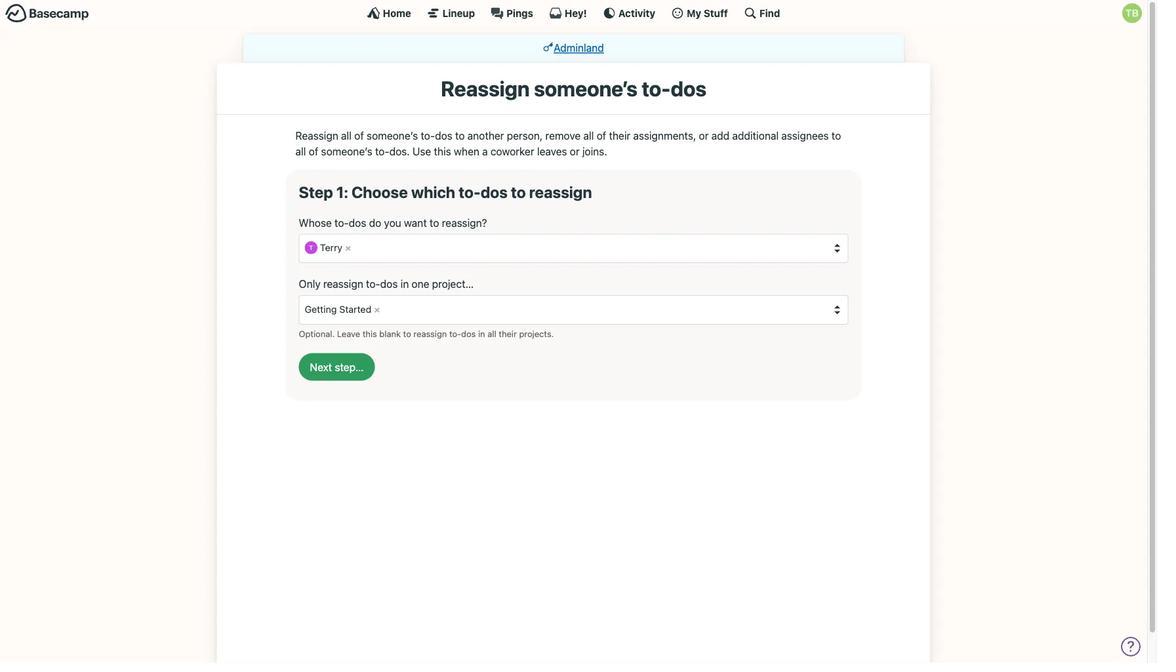 Task type: vqa. For each thing, say whether or not it's contained in the screenshot.
The 'Docs,'
no



Task type: describe. For each thing, give the bounding box(es) containing it.
to- up terry ×
[[335, 217, 349, 229]]

adminland link
[[543, 42, 604, 54]]

use
[[413, 145, 431, 158]]

leaves
[[537, 145, 567, 158]]

to for step 1: choose which to-dos to reassign
[[430, 217, 439, 229]]

2 horizontal spatial of
[[597, 129, 606, 142]]

assignments,
[[633, 129, 696, 142]]

whose to-dos do you want to reassign?
[[299, 217, 487, 229]]

terry ×
[[320, 242, 351, 253]]

Whose to-dos do you want to reassign? text field
[[356, 240, 832, 257]]

to- down project…
[[449, 329, 461, 338]]

pings button
[[491, 7, 533, 20]]

reassign all of someone's to-dos to another person, remove all of their assignments, or add additional assignees to all of someone's to-dos. use this when a coworker leaves or joins.
[[296, 129, 841, 158]]

their inside the 'reassign all of someone's to-dos to another person, remove all of their assignments, or add additional assignees to all of someone's to-dos. use this when a coworker leaves or joins.'
[[609, 129, 631, 142]]

my
[[687, 7, 701, 19]]

only reassign to-dos in one project…
[[299, 278, 474, 290]]

getting
[[305, 304, 337, 315]]

dos up assignments,
[[671, 76, 707, 101]]

to right blank
[[403, 329, 411, 338]]

home
[[383, 7, 411, 19]]

1 horizontal spatial ×
[[374, 304, 380, 315]]

lineup
[[443, 7, 475, 19]]

find
[[760, 7, 780, 19]]

a
[[482, 145, 488, 158]]

this inside the 'reassign all of someone's to-dos to another person, remove all of their assignments, or add additional assignees to all of someone's to-dos. use this when a coworker leaves or joins.'
[[434, 145, 451, 158]]

to- up started
[[366, 278, 380, 290]]

0 vertical spatial × link
[[341, 242, 355, 254]]

all up joins.
[[584, 129, 594, 142]]

coworker
[[491, 145, 534, 158]]

to- up use
[[421, 129, 435, 142]]

activity
[[619, 7, 655, 19]]

add
[[712, 129, 730, 142]]

whose
[[299, 217, 332, 229]]

all up step
[[296, 145, 306, 158]]

person,
[[507, 129, 543, 142]]

0 vertical spatial in
[[401, 278, 409, 290]]

activity link
[[603, 7, 655, 20]]

optional.
[[299, 329, 335, 338]]

my stuff button
[[671, 7, 728, 20]]

all left projects.
[[488, 329, 496, 338]]

additional
[[732, 129, 779, 142]]

to- up reassign?
[[459, 183, 481, 201]]

stuff
[[704, 7, 728, 19]]

1:
[[336, 183, 348, 201]]

reassign?
[[442, 217, 487, 229]]

find button
[[744, 7, 780, 20]]

Only reassign to-dos in one project… text field
[[385, 301, 832, 319]]



Task type: locate. For each thing, give the bounding box(es) containing it.
reassign inside the 'reassign all of someone's to-dos to another person, remove all of their assignments, or add additional assignees to all of someone's to-dos. use this when a coworker leaves or joins.'
[[296, 129, 338, 142]]

another
[[468, 129, 504, 142]]

1 horizontal spatial or
[[699, 129, 709, 142]]

my stuff
[[687, 7, 728, 19]]

their left projects.
[[499, 329, 517, 338]]

hey! button
[[549, 7, 587, 20]]

to- left use
[[375, 145, 389, 158]]

0 horizontal spatial their
[[499, 329, 517, 338]]

terry
[[320, 242, 342, 253]]

1 horizontal spatial reassign
[[414, 329, 447, 338]]

reassign down 'leaves'
[[529, 183, 592, 201]]

their left assignments,
[[609, 129, 631, 142]]

1 vertical spatial × link
[[370, 303, 384, 316]]

0 horizontal spatial in
[[401, 278, 409, 290]]

× link
[[341, 242, 355, 254], [370, 303, 384, 316]]

1 horizontal spatial reassign
[[441, 76, 530, 101]]

switch accounts image
[[5, 3, 89, 24]]

getting started ×
[[305, 304, 380, 315]]

hey!
[[565, 7, 587, 19]]

to down coworker
[[511, 183, 526, 201]]

1 horizontal spatial of
[[354, 129, 364, 142]]

0 vertical spatial or
[[699, 129, 709, 142]]

0 horizontal spatial × link
[[341, 242, 355, 254]]

assignees
[[782, 129, 829, 142]]

this right use
[[434, 145, 451, 158]]

1 vertical spatial or
[[570, 145, 580, 158]]

project…
[[432, 278, 474, 290]]

optional. leave this blank to reassign to-dos in all their projects.
[[299, 329, 554, 338]]

someone's up dos.
[[367, 129, 418, 142]]

0 vertical spatial this
[[434, 145, 451, 158]]

1 vertical spatial their
[[499, 329, 517, 338]]

reassign
[[441, 76, 530, 101], [296, 129, 338, 142]]

main element
[[0, 0, 1147, 26]]

choose
[[352, 183, 408, 201]]

reassign someone's to-dos
[[441, 76, 707, 101]]

2 vertical spatial reassign
[[414, 329, 447, 338]]

dos down a
[[481, 183, 508, 201]]

this
[[434, 145, 451, 158], [363, 329, 377, 338]]

× right terry
[[345, 242, 351, 253]]

adminland
[[554, 42, 604, 54]]

0 horizontal spatial or
[[570, 145, 580, 158]]

someone's up the '1:'
[[321, 145, 372, 158]]

remove
[[546, 129, 581, 142]]

to- up assignments,
[[642, 76, 671, 101]]

2 vertical spatial someone's
[[321, 145, 372, 158]]

someone's down adminland
[[534, 76, 638, 101]]

0 horizontal spatial this
[[363, 329, 377, 338]]

0 horizontal spatial of
[[309, 145, 318, 158]]

of up choose
[[354, 129, 364, 142]]

all
[[341, 129, 352, 142], [584, 129, 594, 142], [296, 145, 306, 158], [488, 329, 496, 338]]

when
[[454, 145, 480, 158]]

dos
[[671, 76, 707, 101], [435, 129, 453, 142], [481, 183, 508, 201], [349, 217, 366, 229], [380, 278, 398, 290], [461, 329, 476, 338]]

their
[[609, 129, 631, 142], [499, 329, 517, 338]]

to for reassign someone's to-dos
[[455, 129, 465, 142]]

dos left one
[[380, 278, 398, 290]]

which
[[411, 183, 455, 201]]

pings
[[507, 7, 533, 19]]

reassign for reassign someone's to-dos
[[441, 76, 530, 101]]

1 vertical spatial someone's
[[367, 129, 418, 142]]

dos left do
[[349, 217, 366, 229]]

you
[[384, 217, 401, 229]]

of up step
[[309, 145, 318, 158]]

0 vertical spatial ×
[[345, 242, 351, 253]]

dos down project…
[[461, 329, 476, 338]]

leave
[[337, 329, 360, 338]]

0 horizontal spatial ×
[[345, 242, 351, 253]]

0 vertical spatial someone's
[[534, 76, 638, 101]]

1 horizontal spatial in
[[478, 329, 485, 338]]

0 vertical spatial reassign
[[529, 183, 592, 201]]

someone's
[[534, 76, 638, 101], [367, 129, 418, 142], [321, 145, 372, 158]]

1 vertical spatial ×
[[374, 304, 380, 315]]

or
[[699, 129, 709, 142], [570, 145, 580, 158]]

1 vertical spatial in
[[478, 329, 485, 338]]

step 1: choose which to-dos to reassign
[[299, 183, 592, 201]]

to-
[[642, 76, 671, 101], [421, 129, 435, 142], [375, 145, 389, 158], [459, 183, 481, 201], [335, 217, 349, 229], [366, 278, 380, 290], [449, 329, 461, 338]]

reassign up another
[[441, 76, 530, 101]]

None submit
[[299, 353, 375, 381]]

joins.
[[582, 145, 607, 158]]

want
[[404, 217, 427, 229]]

in left one
[[401, 278, 409, 290]]

to up the when
[[455, 129, 465, 142]]

0 vertical spatial their
[[609, 129, 631, 142]]

home link
[[367, 7, 411, 20]]

of
[[354, 129, 364, 142], [597, 129, 606, 142], [309, 145, 318, 158]]

blank
[[379, 329, 401, 338]]

or down remove
[[570, 145, 580, 158]]

one
[[412, 278, 429, 290]]

0 horizontal spatial reassign
[[296, 129, 338, 142]]

step
[[299, 183, 333, 201]]

in left projects.
[[478, 329, 485, 338]]

to right want
[[430, 217, 439, 229]]

lineup link
[[427, 7, 475, 20]]

0 vertical spatial reassign
[[441, 76, 530, 101]]

this left blank
[[363, 329, 377, 338]]

1 horizontal spatial this
[[434, 145, 451, 158]]

1 vertical spatial reassign
[[323, 278, 363, 290]]

tim burton image
[[1123, 3, 1142, 23]]

×
[[345, 242, 351, 253], [374, 304, 380, 315]]

0 horizontal spatial reassign
[[323, 278, 363, 290]]

do
[[369, 217, 381, 229]]

or left add
[[699, 129, 709, 142]]

reassign
[[529, 183, 592, 201], [323, 278, 363, 290], [414, 329, 447, 338]]

in
[[401, 278, 409, 290], [478, 329, 485, 338]]

reassign for reassign all of someone's to-dos to another person, remove all of their assignments, or add additional assignees to all of someone's to-dos. use this when a coworker leaves or joins.
[[296, 129, 338, 142]]

× right started
[[374, 304, 380, 315]]

all up the '1:'
[[341, 129, 352, 142]]

1 horizontal spatial × link
[[370, 303, 384, 316]]

of up joins.
[[597, 129, 606, 142]]

projects.
[[519, 329, 554, 338]]

dos.
[[389, 145, 410, 158]]

reassign up step
[[296, 129, 338, 142]]

1 vertical spatial this
[[363, 329, 377, 338]]

1 vertical spatial reassign
[[296, 129, 338, 142]]

to right assignees
[[832, 129, 841, 142]]

to for reassign all of someone's to-dos to another person, remove all of their assignments, or add additional assignees to all of someone's to-dos. use this when a coworker leaves or joins.
[[511, 183, 526, 201]]

started
[[339, 304, 371, 315]]

reassign up getting started ×
[[323, 278, 363, 290]]

dos left another
[[435, 129, 453, 142]]

1 horizontal spatial their
[[609, 129, 631, 142]]

2 horizontal spatial reassign
[[529, 183, 592, 201]]

dos inside the 'reassign all of someone's to-dos to another person, remove all of their assignments, or add additional assignees to all of someone's to-dos. use this when a coworker leaves or joins.'
[[435, 129, 453, 142]]

only
[[299, 278, 321, 290]]

to
[[455, 129, 465, 142], [832, 129, 841, 142], [511, 183, 526, 201], [430, 217, 439, 229], [403, 329, 411, 338]]

reassign right blank
[[414, 329, 447, 338]]



